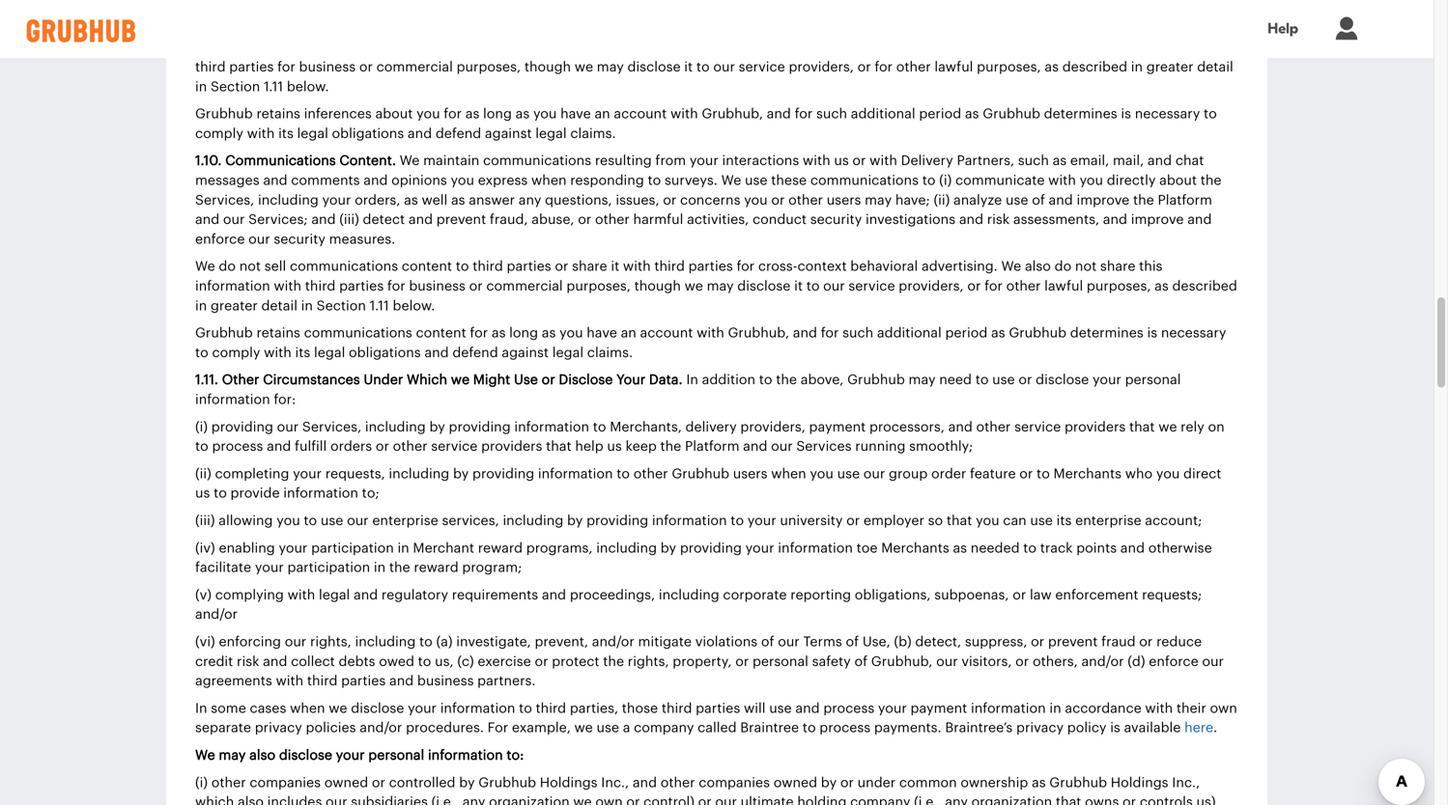 Task type: vqa. For each thing, say whether or not it's contained in the screenshot.
rights,
yes



Task type: describe. For each thing, give the bounding box(es) containing it.
that left help
[[546, 440, 572, 454]]

by up holding at right
[[821, 777, 837, 790]]

proceedings,
[[570, 589, 655, 602]]

(i) inside we maintain communications resulting from your interactions with us or with delivery partners, such as email, mail, and chat messages and comments and opinions you express when responding to surveys. we use these communications to (i) communicate with you directly about the services, including your orders, as well as answer any questions, issues, or concerns you or other users may have; (ii) analyze use of and improve the platform and our services; and (iii) detect and prevent fraud, abuse, or other harmful activities, conduct security investigations and risk assessments, and improve and enforce our security measures.
[[939, 174, 952, 187]]

1 vertical spatial improve
[[1131, 213, 1184, 227]]

0 horizontal spatial any
[[463, 796, 486, 806]]

use inside the (ii) completing your requests, including by providing information to other grubhub users when you use our group order feature or to merchants who you direct us to provide information to;
[[837, 468, 860, 481]]

2 (i.e., from the left
[[914, 796, 942, 806]]

information inside (iv) enabling your participation in merchant reward programs, including by providing your information toe merchants as needed to track points and otherwise facilitate your participation in the reward program;
[[778, 542, 853, 555]]

exercise
[[478, 655, 531, 669]]

may inside we maintain communications resulting from your interactions with us or with delivery partners, such as email, mail, and chat messages and comments and opinions you express when responding to surveys. we use these communications to (i) communicate with you directly about the services, including your orders, as well as answer any questions, issues, or concerns you or other users may have; (ii) analyze use of and improve the platform and our services; and (iii) detect and prevent fraud, abuse, or other harmful activities, conduct security investigations and risk assessments, and improve and enforce our security measures.
[[865, 194, 892, 207]]

others,
[[1033, 655, 1078, 669]]

you right allowing
[[277, 515, 300, 528]]

and down the communications at top
[[263, 174, 288, 187]]

investigations
[[866, 213, 956, 227]]

analyze
[[954, 194, 1002, 207]]

that right so
[[947, 515, 973, 528]]

feature
[[970, 468, 1016, 481]]

running
[[855, 440, 906, 454]]

requests,
[[325, 468, 385, 481]]

those
[[622, 702, 658, 716]]

additional inside grubhub retains communications content for as long as you have an account with grubhub, and for such additional period as grubhub determines is necessary to comply with its legal obligations and defend against legal claims.
[[877, 327, 942, 340]]

merchants inside the (ii) completing your requests, including by providing information to other grubhub users when you use our group order feature or to merchants who you direct us to provide information to;
[[1054, 468, 1122, 481]]

(iii) allowing you to use our enterprise services, including by providing information to your university or employer so that you can use its enterprise account;
[[195, 515, 1202, 528]]

or inside (i) providing our services, including by providing information to merchants, delivery providers, payment processors, and other service providers that we rely on to process and fulfill orders or other service providers that help us keep the platform and our services running smoothly;
[[376, 440, 389, 454]]

service inside we do not sell communications content to third parties or share it with third parties for cross-context behavioral advertising. we also do not share this information with third parties for business or commercial purposes, though we may disclose it to our service providers, or for other lawful purposes, as described in greater detail in section 1.11 below.
[[849, 280, 895, 293]]

opinions
[[392, 174, 447, 187]]

our up collect
[[285, 636, 307, 649]]

to inside (iv) enabling your participation in merchant reward programs, including by providing your information toe merchants as needed to track points and otherwise facilitate your participation in the reward program;
[[1024, 542, 1037, 555]]

you left can
[[976, 515, 1000, 528]]

provide
[[231, 487, 280, 501]]

communications up express
[[483, 154, 591, 168]]

providers, for we do not sell this information to third parties or share it with third parties for cross-context behavioral advertising. we also do not share this information with third parties for business or commercial purposes, though we may disclose it to our service providers, or for other lawful purposes, as described in greater detail in section 1.11 below.
[[789, 60, 854, 74]]

and up 1.11. other circumstances under which we might use or disclose your data.
[[425, 346, 449, 360]]

including inside the (ii) completing your requests, including by providing information to other grubhub users when you use our group order feature or to merchants who you direct us to provide information to;
[[389, 468, 450, 481]]

its inside grubhub retains inferences about you for as long as you have an account with grubhub, and for such additional period as grubhub determines is necessary to comply with its legal obligations and defend against legal claims.
[[278, 127, 294, 141]]

other right orders
[[393, 440, 428, 454]]

obligations,
[[855, 589, 931, 602]]

partners.
[[478, 675, 536, 689]]

providing inside (iv) enabling your participation in merchant reward programs, including by providing your information toe merchants as needed to track points and otherwise facilitate your participation in the reward program;
[[680, 542, 742, 555]]

may down separate on the bottom
[[219, 749, 246, 763]]

1.10. communications content.
[[195, 154, 396, 168]]

such inside grubhub retains communications content for as long as you have an account with grubhub, and for such additional period as grubhub determines is necessary to comply with its legal obligations and defend against legal claims.
[[843, 327, 874, 340]]

risk inside we maintain communications resulting from your interactions with us or with delivery partners, such as email, mail, and chat messages and comments and opinions you express when responding to surveys. we use these communications to (i) communicate with you directly about the services, including your orders, as well as answer any questions, issues, or concerns you or other users may have; (ii) analyze use of and improve the platform and our services; and (iii) detect and prevent fraud, abuse, or other harmful activities, conduct security investigations and risk assessments, and improve and enforce our security measures.
[[987, 213, 1010, 227]]

grubhub inside the (ii) completing your requests, including by providing information to other grubhub users when you use our group order feature or to merchants who you direct us to provide information to;
[[672, 468, 730, 481]]

in for addition
[[686, 374, 699, 387]]

our inside we do not sell communications content to third parties or share it with third parties for cross-context behavioral advertising. we also do not share this information with third parties for business or commercial purposes, though we may disclose it to our service providers, or for other lawful purposes, as described in greater detail in section 1.11 below.
[[823, 280, 845, 293]]

which
[[195, 796, 234, 806]]

as inside we do not sell this information to third parties or share it with third parties for cross-context behavioral advertising. we also do not share this information with third parties for business or commercial purposes, though we may disclose it to our service providers, or for other lawful purposes, as described in greater detail in section 1.11 below.
[[1045, 60, 1059, 74]]

0 vertical spatial providers
[[1065, 421, 1126, 434]]

detect
[[363, 213, 405, 227]]

mitigate
[[638, 636, 692, 649]]

of right 'violations'
[[761, 636, 774, 649]]

have inside grubhub retains inferences about you for as long as you have an account with grubhub, and for such additional period as grubhub determines is necessary to comply with its legal obligations and defend against legal claims.
[[561, 107, 591, 121]]

against inside grubhub retains communications content for as long as you have an account with grubhub, and for such additional period as grubhub determines is necessary to comply with its legal obligations and defend against legal claims.
[[502, 346, 549, 360]]

by inside the (ii) completing your requests, including by providing information to other grubhub users when you use our group order feature or to merchants who you direct us to provide information to;
[[453, 468, 469, 481]]

above,
[[801, 374, 844, 387]]

from
[[656, 154, 686, 168]]

help
[[1268, 20, 1299, 37]]

our inside we do not sell this information to third parties or share it with third parties for cross-context behavioral advertising. we also do not share this information with third parties for business or commercial purposes, though we may disclose it to our service providers, or for other lawful purposes, as described in greater detail in section 1.11 below.
[[714, 60, 735, 74]]

subpoenas,
[[935, 589, 1009, 602]]

communications up have;
[[811, 174, 919, 187]]

when inside in some cases when we disclose your information to third parties, those third parties will use and process your payment information in accordance with their own separate privacy policies and/or procedures. for example, we use a company called braintree to process payments. braintree's privacy policy is available
[[290, 702, 325, 716]]

enforce inside we maintain communications resulting from your interactions with us or with delivery partners, such as email, mail, and chat messages and comments and opinions you express when responding to surveys. we use these communications to (i) communicate with you directly about the services, including your orders, as well as answer any questions, issues, or concerns you or other users may have; (ii) analyze use of and improve the platform and our services; and (iii) detect and prevent fraud, abuse, or other harmful activities, conduct security investigations and risk assessments, and improve and enforce our security measures.
[[195, 233, 245, 246]]

risk inside (vi) enforcing our rights, including to (a) investigate, prevent, and/or mitigate violations of our terms of use, (b) detect, suppress, or prevent fraud or reduce credit risk and collect debts owed to us, (c) exercise or protect the rights, property, or personal safety of grubhub, our visitors, or others, and/or (d) enforce our agreements with third parties and business partners.
[[237, 655, 259, 669]]

also inside we do not sell this information to third parties or share it with third parties for cross-context behavioral advertising. we also do not share this information with third parties for business or commercial purposes, though we may disclose it to our service providers, or for other lawful purposes, as described in greater detail in section 1.11 below.
[[965, 41, 991, 54]]

2 organization from the left
[[972, 796, 1053, 806]]

described for we do not sell communications content to third parties or share it with third parties for cross-context behavioral advertising. we also do not share this information with third parties for business or commercial purposes, though we may disclose it to our service providers, or for other lawful purposes, as described in greater detail in section 1.11 below.
[[1173, 280, 1238, 293]]

with inside "(v) complying with legal and regulatory requirements and proceedings, including corporate reporting obligations, subpoenas, or law enforcement requests; and/or"
[[288, 589, 315, 602]]

when inside the (ii) completing your requests, including by providing information to other grubhub users when you use our group order feature or to merchants who you direct us to provide information to;
[[771, 468, 807, 481]]

and/or inside "(v) complying with legal and regulatory requirements and proceedings, including corporate reporting obligations, subpoenas, or law enforcement requests; and/or"
[[195, 608, 238, 622]]

you up 'conduct'
[[744, 194, 768, 207]]

mail,
[[1113, 154, 1144, 168]]

prevent inside (vi) enforcing our rights, including to (a) investigate, prevent, and/or mitigate violations of our terms of use, (b) detect, suppress, or prevent fraud or reduce credit risk and collect debts owed to us, (c) exercise or protect the rights, property, or personal safety of grubhub, our visitors, or others, and/or (d) enforce our agreements with third parties and business partners.
[[1048, 636, 1098, 649]]

including up programs,
[[503, 515, 564, 528]]

we may also disclose your personal information to:
[[195, 749, 524, 763]]

grubhub, inside (vi) enforcing our rights, including to (a) investigate, prevent, and/or mitigate violations of our terms of use, (b) detect, suppress, or prevent fraud or reduce credit risk and collect debts owed to us, (c) exercise or protect the rights, property, or personal safety of grubhub, our visitors, or others, and/or (d) enforce our agreements with third parties and business partners.
[[871, 655, 933, 669]]

and down messages
[[195, 213, 220, 227]]

our down detect,
[[936, 655, 958, 669]]

of down use,
[[855, 655, 868, 669]]

fulfill
[[295, 440, 327, 454]]

our left the services
[[771, 440, 793, 454]]

1 horizontal spatial reward
[[478, 542, 523, 555]]

business for content
[[409, 280, 466, 293]]

suppress,
[[965, 636, 1028, 649]]

about inside we maintain communications resulting from your interactions with us or with delivery partners, such as email, mail, and chat messages and comments and opinions you express when responding to surveys. we use these communications to (i) communicate with you directly about the services, including your orders, as well as answer any questions, issues, or concerns you or other users may have; (ii) analyze use of and improve the platform and our services; and (iii) detect and prevent fraud, abuse, or other harmful activities, conduct security investigations and risk assessments, and improve and enforce our security measures.
[[1160, 174, 1197, 187]]

fraud
[[1102, 636, 1136, 649]]

retains for its
[[257, 327, 300, 340]]

maintain
[[423, 154, 480, 168]]

company inside in some cases when we disclose your information to third parties, those third parties will use and process your payment information in accordance with their own separate privacy policies and/or procedures. for example, we use a company called braintree to process payments. braintree's privacy policy is available
[[634, 722, 694, 736]]

though for content
[[635, 280, 681, 293]]

enforce inside (vi) enforcing our rights, including to (a) investigate, prevent, and/or mitigate violations of our terms of use, (b) detect, suppress, or prevent fraud or reduce credit risk and collect debts owed to us, (c) exercise or protect the rights, property, or personal safety of grubhub, our visitors, or others, and/or (d) enforce our agreements with third parties and business partners.
[[1149, 655, 1199, 669]]

service up feature
[[1015, 421, 1061, 434]]

own inside (i) other companies owned or controlled by grubhub holdings inc., and other companies owned by or under common ownership as grubhub holdings inc., which also includes our subsidiaries (i.e., any organization we own or control) or our ultimate holding company (i.e., any organization that owns or controls us
[[596, 796, 623, 806]]

grubhub, inside grubhub retains communications content for as long as you have an account with grubhub, and for such additional period as grubhub determines is necessary to comply with its legal obligations and defend against legal claims.
[[728, 327, 790, 340]]

also inside (i) other companies owned or controlled by grubhub holdings inc., and other companies owned by or under common ownership as grubhub holdings inc., which also includes our subsidiaries (i.e., any organization we own or control) or our ultimate holding company (i.e., any organization that owns or controls us
[[238, 796, 264, 806]]

detect,
[[916, 636, 962, 649]]

use,
[[863, 636, 891, 649]]

parties,
[[570, 702, 619, 716]]

cross- for content
[[758, 260, 798, 274]]

grubhub retains inferences about you for as long as you have an account with grubhub, and for such additional period as grubhub determines is necessary to comply with its legal obligations and defend against legal claims.
[[195, 107, 1217, 141]]

2 inc., from the left
[[1172, 777, 1200, 790]]

well
[[422, 194, 448, 207]]

other up which on the bottom left of page
[[211, 777, 246, 790]]

merchants inside (iv) enabling your participation in merchant reward programs, including by providing your information toe merchants as needed to track points and otherwise facilitate your participation in the reward program;
[[882, 542, 950, 555]]

and down well
[[409, 213, 433, 227]]

parties inside in some cases when we disclose your information to third parties, those third parties will use and process your payment information in accordance with their own separate privacy policies and/or procedures. for example, we use a company called braintree to process payments. braintree's privacy policy is available
[[696, 702, 740, 716]]

to inside grubhub retains inferences about you for as long as you have an account with grubhub, and for such additional period as grubhub determines is necessary to comply with its legal obligations and defend against legal claims.
[[1204, 107, 1217, 121]]

the down directly on the right top of page
[[1133, 194, 1155, 207]]

we do not sell communications content to third parties or share it with third parties for cross-context behavioral advertising. we also do not share this information with third parties for business or commercial purposes, though we may disclose it to our service providers, or for other lawful purposes, as described in greater detail in section 1.11 below.
[[195, 260, 1238, 313]]

2 vertical spatial process
[[820, 722, 871, 736]]

sell for this
[[265, 41, 286, 54]]

and down analyze
[[959, 213, 984, 227]]

use down interactions
[[745, 174, 768, 187]]

other
[[222, 374, 259, 387]]

1 vertical spatial rights,
[[628, 655, 669, 669]]

agreements
[[195, 675, 272, 689]]

investigate,
[[456, 636, 531, 649]]

answer
[[469, 194, 515, 207]]

use down communicate
[[1006, 194, 1029, 207]]

in up regulatory
[[374, 562, 386, 575]]

lawful for we do not sell communications content to third parties or share it with third parties for cross-context behavioral advertising. we also do not share this information with third parties for business or commercial purposes, though we may disclose it to our service providers, or for other lawful purposes, as described in greater detail in section 1.11 below.
[[1045, 280, 1083, 293]]

and down directly on the right top of page
[[1103, 213, 1128, 227]]

0 horizontal spatial (iii)
[[195, 515, 215, 528]]

with inside in some cases when we disclose your information to third parties, those third parties will use and process your payment information in accordance with their own separate privacy policies and/or procedures. for example, we use a company called braintree to process payments. braintree's privacy policy is available
[[1146, 702, 1173, 716]]

to;
[[362, 487, 379, 501]]

advertising. for we do not sell this information to third parties or share it with third parties for cross-context behavioral advertising. we also do not share this information with third parties for business or commercial purposes, though we may disclose it to our service providers, or for other lawful purposes, as described in greater detail in section 1.11 below.
[[862, 41, 938, 54]]

partners,
[[957, 154, 1015, 168]]

fraud,
[[490, 213, 528, 227]]

our left terms
[[778, 636, 800, 649]]

legal up circumstances
[[314, 346, 345, 360]]

our left "ultimate"
[[715, 796, 737, 806]]

and down enforcing
[[263, 655, 287, 669]]

in left merchant
[[398, 542, 409, 555]]

0 horizontal spatial rights,
[[310, 636, 351, 649]]

may inside in addition to the above, grubhub may need to use or disclose your personal information for:
[[909, 374, 936, 387]]

against inside grubhub retains inferences about you for as long as you have an account with grubhub, and for such additional period as grubhub determines is necessary to comply with its legal obligations and defend against legal claims.
[[485, 127, 532, 141]]

you down email,
[[1080, 174, 1104, 187]]

you down maintain
[[451, 174, 474, 187]]

including inside "(v) complying with legal and regulatory requirements and proceedings, including corporate reporting obligations, subpoenas, or law enforcement requests; and/or"
[[659, 589, 720, 602]]

our down messages
[[223, 213, 245, 227]]

braintree
[[740, 722, 799, 736]]

enforcing
[[219, 636, 281, 649]]

services, inside (i) providing our services, including by providing information to merchants, delivery providers, payment processors, and other service providers that we rely on to process and fulfill orders or other service providers that help us keep the platform and our services running smoothly;
[[302, 421, 362, 434]]

interactions
[[722, 154, 799, 168]]

below. for content
[[393, 299, 435, 313]]

as inside (iv) enabling your participation in merchant reward programs, including by providing your information toe merchants as needed to track points and otherwise facilitate your participation in the reward program;
[[953, 542, 967, 555]]

grubhub retains communications content for as long as you have an account with grubhub, and for such additional period as grubhub determines is necessary to comply with its legal obligations and defend against legal claims.
[[195, 327, 1227, 360]]

providing inside the (ii) completing your requests, including by providing information to other grubhub users when you use our group order feature or to merchants who you direct us to provide information to;
[[473, 468, 535, 481]]

for:
[[274, 393, 296, 407]]

addition
[[702, 374, 756, 387]]

other up 'control)'
[[661, 777, 695, 790]]

otherwise
[[1149, 542, 1212, 555]]

detail for we do not sell communications content to third parties or share it with third parties for cross-context behavioral advertising. we also do not share this information with third parties for business or commercial purposes, though we may disclose it to our service providers, or for other lawful purposes, as described in greater detail in section 1.11 below.
[[261, 299, 298, 313]]

to:
[[507, 749, 524, 763]]

prevent,
[[535, 636, 589, 649]]

order
[[932, 468, 967, 481]]

1 vertical spatial security
[[274, 233, 326, 246]]

debts
[[339, 655, 375, 669]]

providing down "might"
[[449, 421, 511, 434]]

(i) other companies owned or controlled by grubhub holdings inc., and other companies owned by or under common ownership as grubhub holdings inc., which also includes our subsidiaries (i.e., any organization we own or control) or our ultimate holding company (i.e., any organization that owns or controls us
[[195, 777, 1216, 806]]

us inside the (ii) completing your requests, including by providing information to other grubhub users when you use our group order feature or to merchants who you direct us to provide information to;
[[195, 487, 210, 501]]

other down these
[[789, 194, 823, 207]]

in up mail,
[[1131, 60, 1143, 74]]

who
[[1125, 468, 1153, 481]]

is inside grubhub retains communications content for as long as you have an account with grubhub, and for such additional period as grubhub determines is necessary to comply with its legal obligations and defend against legal claims.
[[1148, 327, 1158, 340]]

you right who
[[1157, 468, 1180, 481]]

necessary inside grubhub retains communications content for as long as you have an account with grubhub, and for such additional period as grubhub determines is necessary to comply with its legal obligations and defend against legal claims.
[[1161, 327, 1227, 340]]

0 vertical spatial security
[[810, 213, 862, 227]]

or inside "(v) complying with legal and regulatory requirements and proceedings, including corporate reporting obligations, subpoenas, or law enforcement requests; and/or"
[[1013, 589, 1027, 602]]

comply inside grubhub retains inferences about you for as long as you have an account with grubhub, and for such additional period as grubhub determines is necessary to comply with its legal obligations and defend against legal claims.
[[195, 127, 243, 141]]

communicate
[[956, 174, 1045, 187]]

have inside grubhub retains communications content for as long as you have an account with grubhub, and for such additional period as grubhub determines is necessary to comply with its legal obligations and defend against legal claims.
[[587, 327, 617, 340]]

platform inside we maintain communications resulting from your interactions with us or with delivery partners, such as email, mail, and chat messages and comments and opinions you express when responding to surveys. we use these communications to (i) communicate with you directly about the services, including your orders, as well as answer any questions, issues, or concerns you or other users may have; (ii) analyze use of and improve the platform and our services; and (iii) detect and prevent fraud, abuse, or other harmful activities, conduct security investigations and risk assessments, and improve and enforce our security measures.
[[1158, 194, 1213, 207]]

our right includes on the bottom of page
[[326, 796, 347, 806]]

(b)
[[894, 636, 912, 649]]

you down the services
[[810, 468, 834, 481]]

visitors,
[[962, 655, 1012, 669]]

other up feature
[[976, 421, 1011, 434]]

enabling
[[219, 542, 275, 555]]

is inside grubhub retains inferences about you for as long as you have an account with grubhub, and for such additional period as grubhub determines is necessary to comply with its legal obligations and defend against legal claims.
[[1121, 107, 1132, 121]]

measures.
[[329, 233, 395, 246]]

programs,
[[526, 542, 593, 555]]

0 vertical spatial improve
[[1077, 194, 1130, 207]]

1 vertical spatial process
[[824, 702, 875, 716]]

here
[[1185, 722, 1214, 736]]

in up 1.10.
[[195, 80, 207, 94]]

you up maintain
[[417, 107, 440, 121]]

the inside (iv) enabling your participation in merchant reward programs, including by providing your information toe merchants as needed to track points and otherwise facilitate your participation in the reward program;
[[389, 562, 410, 575]]

terms
[[803, 636, 842, 649]]

with inside (vi) enforcing our rights, including to (a) investigate, prevent, and/or mitigate violations of our terms of use, (b) detect, suppress, or prevent fraud or reduce credit risk and collect debts owed to us, (c) exercise or protect the rights, property, or personal safety of grubhub, our visitors, or others, and/or (d) enforce our agreements with third parties and business partners.
[[276, 675, 304, 689]]

common
[[900, 777, 957, 790]]

their
[[1177, 702, 1207, 716]]

by right "controlled"
[[459, 777, 475, 790]]

and left regulatory
[[354, 589, 378, 602]]

and up maintain
[[408, 127, 432, 141]]

legal up questions,
[[536, 127, 567, 141]]

commercial for information
[[376, 60, 453, 74]]

grubhub inside in addition to the above, grubhub may need to use or disclose your personal information for:
[[848, 374, 905, 387]]

and down comments in the left top of the page
[[311, 213, 336, 227]]

payments.
[[874, 722, 942, 736]]

about inside grubhub retains inferences about you for as long as you have an account with grubhub, and for such additional period as grubhub determines is necessary to comply with its legal obligations and defend against legal claims.
[[375, 107, 413, 121]]

0 horizontal spatial this
[[290, 41, 313, 54]]

1 inc., from the left
[[601, 777, 629, 790]]

your inside the (ii) completing your requests, including by providing information to other grubhub users when you use our group order feature or to merchants who you direct us to provide information to;
[[293, 468, 322, 481]]

in inside in some cases when we disclose your information to third parties, those third parties will use and process your payment information in accordance with their own separate privacy policies and/or procedures. for example, we use a company called braintree to process payments. braintree's privacy policy is available
[[1050, 702, 1062, 716]]

(v) complying with legal and regulatory requirements and proceedings, including corporate reporting obligations, subpoenas, or law enforcement requests; and/or
[[195, 589, 1202, 622]]

including inside we maintain communications resulting from your interactions with us or with delivery partners, such as email, mail, and chat messages and comments and opinions you express when responding to surveys. we use these communications to (i) communicate with you directly about the services, including your orders, as well as answer any questions, issues, or concerns you or other users may have; (ii) analyze use of and improve the platform and our services; and (iii) detect and prevent fraud, abuse, or other harmful activities, conduct security investigations and risk assessments, and improve and enforce our security measures.
[[258, 194, 319, 207]]

comments
[[291, 174, 360, 187]]

advertising. for we do not sell communications content to third parties or share it with third parties for cross-context behavioral advertising. we also do not share this information with third parties for business or commercial purposes, though we may disclose it to our service providers, or for other lawful purposes, as described in greater detail in section 1.11 below.
[[922, 260, 998, 274]]

violations
[[695, 636, 758, 649]]

in up 1.11.
[[195, 299, 207, 313]]

use right can
[[1031, 515, 1053, 528]]

(vi) enforcing our rights, including to (a) investigate, prevent, and/or mitigate violations of our terms of use, (b) detect, suppress, or prevent fraud or reduce credit risk and collect debts owed to us, (c) exercise or protect the rights, property, or personal safety of grubhub, our visitors, or others, and/or (d) enforce our agreements with third parties and business partners.
[[195, 636, 1224, 689]]

law
[[1030, 589, 1052, 602]]

and left 'fulfill'
[[267, 440, 291, 454]]

you up questions,
[[533, 107, 557, 121]]

and inside in some cases when we disclose your information to third parties, those third parties will use and process your payment information in accordance with their own separate privacy policies and/or procedures. for example, we use a company called braintree to process payments. braintree's privacy policy is available
[[796, 702, 820, 716]]

services,
[[442, 515, 499, 528]]

2 holdings from the left
[[1111, 777, 1169, 790]]

1 privacy from the left
[[255, 722, 302, 736]]

disclose inside in addition to the above, grubhub may need to use or disclose your personal information for:
[[1036, 374, 1089, 387]]

and left chat
[[1148, 154, 1172, 168]]

account inside grubhub retains communications content for as long as you have an account with grubhub, and for such additional period as grubhub determines is necessary to comply with its legal obligations and defend against legal claims.
[[640, 327, 693, 340]]

express
[[478, 174, 528, 187]]

and up the (ii) completing your requests, including by providing information to other grubhub users when you use our group order feature or to merchants who you direct us to provide information to;
[[743, 440, 768, 454]]

detail for we do not sell this information to third parties or share it with third parties for cross-context behavioral advertising. we also do not share this information with third parties for business or commercial purposes, though we may disclose it to our service providers, or for other lawful purposes, as described in greater detail in section 1.11 below.
[[1197, 60, 1234, 74]]

reporting
[[791, 589, 851, 602]]

2 horizontal spatial any
[[945, 796, 968, 806]]

processors,
[[870, 421, 945, 434]]

surveys.
[[665, 174, 718, 187]]

disclose inside we do not sell this information to third parties or share it with third parties for cross-context behavioral advertising. we also do not share this information with third parties for business or commercial purposes, though we may disclose it to our service providers, or for other lawful purposes, as described in greater detail in section 1.11 below.
[[628, 60, 681, 74]]

users inside the (ii) completing your requests, including by providing information to other grubhub users when you use our group order feature or to merchants who you direct us to provide information to;
[[733, 468, 768, 481]]

subsidiaries
[[351, 796, 428, 806]]

have;
[[896, 194, 930, 207]]

(iv) enabling your participation in merchant reward programs, including by providing your information toe merchants as needed to track points and otherwise facilitate your participation in the reward program;
[[195, 542, 1212, 575]]

the inside (i) providing our services, including by providing information to merchants, delivery providers, payment processors, and other service providers that we rely on to process and fulfill orders or other service providers that help us keep the platform and our services running smoothly;
[[660, 440, 682, 454]]

its inside grubhub retains communications content for as long as you have an account with grubhub, and for such additional period as grubhub determines is necessary to comply with its legal obligations and defend against legal claims.
[[295, 346, 310, 360]]

here link
[[1185, 722, 1214, 736]]

track
[[1040, 542, 1073, 555]]

grubhub, inside grubhub retains inferences about you for as long as you have an account with grubhub, and for such additional period as grubhub determines is necessary to comply with its legal obligations and defend against legal claims.
[[702, 107, 763, 121]]

lawful for we do not sell this information to third parties or share it with third parties for cross-context behavioral advertising. we also do not share this information with third parties for business or commercial purposes, though we may disclose it to our service providers, or for other lawful purposes, as described in greater detail in section 1.11 below.
[[935, 60, 974, 74]]

the down chat
[[1201, 174, 1222, 187]]

and/or down fraud at the bottom right of the page
[[1082, 655, 1124, 669]]

providing up programs,
[[587, 515, 649, 528]]

providing down other
[[211, 421, 273, 434]]

0 horizontal spatial providers
[[481, 440, 542, 454]]

a
[[623, 722, 630, 736]]

and inside (iv) enabling your participation in merchant reward programs, including by providing your information toe merchants as needed to track points and otherwise facilitate your participation in the reward program;
[[1121, 542, 1145, 555]]

the inside (vi) enforcing our rights, including to (a) investigate, prevent, and/or mitigate violations of our terms of use, (b) detect, suppress, or prevent fraud or reduce credit risk and collect debts owed to us, (c) exercise or protect the rights, property, or personal safety of grubhub, our visitors, or others, and/or (d) enforce our agreements with third parties and business partners.
[[603, 655, 624, 669]]

and/or up the protect
[[592, 636, 635, 649]]

1 vertical spatial participation
[[287, 562, 370, 575]]

resulting
[[595, 154, 652, 168]]

1 organization from the left
[[489, 796, 570, 806]]

and up smoothly;
[[949, 421, 973, 434]]

necessary inside grubhub retains inferences about you for as long as you have an account with grubhub, and for such additional period as grubhub determines is necessary to comply with its legal obligations and defend against legal claims.
[[1135, 107, 1200, 121]]

communications inside grubhub retains communications content for as long as you have an account with grubhub, and for such additional period as grubhub determines is necessary to comply with its legal obligations and defend against legal claims.
[[304, 327, 412, 340]]

policies
[[306, 722, 356, 736]]

may inside we do not sell communications content to third parties or share it with third parties for cross-context behavioral advertising. we also do not share this information with third parties for business or commercial purposes, though we may disclose it to our service providers, or for other lawful purposes, as described in greater detail in section 1.11 below.
[[707, 280, 734, 293]]

though for information
[[525, 60, 571, 74]]

other down issues,
[[595, 213, 630, 227]]

long inside grubhub retains communications content for as long as you have an account with grubhub, and for such additional period as grubhub determines is necessary to comply with its legal obligations and defend against legal claims.
[[509, 327, 538, 340]]

1 (i.e., from the left
[[432, 796, 459, 806]]

personal inside (vi) enforcing our rights, including to (a) investigate, prevent, and/or mitigate violations of our terms of use, (b) detect, suppress, or prevent fraud or reduce credit risk and collect debts owed to us, (c) exercise or protect the rights, property, or personal safety of grubhub, our visitors, or others, and/or (d) enforce our agreements with third parties and business partners.
[[753, 655, 809, 669]]

use left the a
[[597, 722, 619, 736]]

can
[[1003, 515, 1027, 528]]

(iv)
[[195, 542, 215, 555]]

disclose
[[559, 374, 613, 387]]

information inside (i) providing our services, including by providing information to merchants, delivery providers, payment processors, and other service providers that we rely on to process and fulfill orders or other service providers that help us keep the platform and our services running smoothly;
[[514, 421, 590, 434]]

this for we do not sell this information to third parties or share it with third parties for cross-context behavioral advertising. we also do not share this information with third parties for business or commercial purposes, though we may disclose it to our service providers, or for other lawful purposes, as described in greater detail in section 1.11 below.
[[1079, 41, 1103, 54]]

conduct
[[753, 213, 807, 227]]

(i) providing our services, including by providing information to merchants, delivery providers, payment processors, and other service providers that we rely on to process and fulfill orders or other service providers that help us keep the platform and our services running smoothly;
[[195, 421, 1225, 454]]



Task type: locate. For each thing, give the bounding box(es) containing it.
1 horizontal spatial privacy
[[1017, 722, 1064, 736]]

1 horizontal spatial described
[[1173, 280, 1238, 293]]

separate
[[195, 722, 251, 736]]

enterprise down to;
[[372, 515, 439, 528]]

the up regulatory
[[389, 562, 410, 575]]

advertising. inside we do not sell communications content to third parties or share it with third parties for cross-context behavioral advertising. we also do not share this information with third parties for business or commercial purposes, though we may disclose it to our service providers, or for other lawful purposes, as described in greater detail in section 1.11 below.
[[922, 260, 998, 274]]

for
[[488, 722, 508, 736]]

merchant
[[413, 542, 474, 555]]

1 horizontal spatial company
[[850, 796, 911, 806]]

claims. inside grubhub retains inferences about you for as long as you have an account with grubhub, and for such additional period as grubhub determines is necessary to comply with its legal obligations and defend against legal claims.
[[570, 127, 616, 141]]

payment inside in some cases when we disclose your information to third parties, those third parties will use and process your payment information in accordance with their own separate privacy policies and/or procedures. for example, we use a company called braintree to process payments. braintree's privacy policy is available
[[911, 702, 968, 716]]

other up delivery
[[897, 60, 931, 74]]

0 horizontal spatial 1.11
[[264, 80, 283, 94]]

advertising. inside we do not sell this information to third parties or share it with third parties for cross-context behavioral advertising. we also do not share this information with third parties for business or commercial purposes, though we may disclose it to our service providers, or for other lawful purposes, as described in greater detail in section 1.11 below.
[[862, 41, 938, 54]]

1.11 for communications
[[370, 299, 389, 313]]

providers, inside we do not sell communications content to third parties or share it with third parties for cross-context behavioral advertising. we also do not share this information with third parties for business or commercial purposes, though we may disclose it to our service providers, or for other lawful purposes, as described in greater detail in section 1.11 below.
[[899, 280, 964, 293]]

context for content
[[798, 260, 847, 274]]

2 vertical spatial grubhub,
[[871, 655, 933, 669]]

1 vertical spatial though
[[635, 280, 681, 293]]

service
[[739, 60, 785, 74], [849, 280, 895, 293], [1015, 421, 1061, 434], [431, 440, 478, 454]]

0 vertical spatial when
[[531, 174, 567, 187]]

1 horizontal spatial (iii)
[[339, 213, 359, 227]]

2 owned from the left
[[774, 777, 818, 790]]

providing up services,
[[473, 468, 535, 481]]

(i) for (i) providing our services, including by providing information to merchants, delivery providers, payment processors, and other service providers that we rely on to process and fulfill orders or other service providers that help us keep the platform and our services running smoothly;
[[195, 421, 208, 434]]

that left owns
[[1056, 796, 1082, 806]]

an inside grubhub retains communications content for as long as you have an account with grubhub, and for such additional period as grubhub determines is necessary to comply with its legal obligations and defend against legal claims.
[[621, 327, 637, 340]]

context for information
[[737, 41, 787, 54]]

to
[[396, 41, 409, 54], [697, 60, 710, 74], [1204, 107, 1217, 121], [648, 174, 661, 187], [923, 174, 936, 187], [456, 260, 469, 274], [807, 280, 820, 293], [195, 346, 209, 360], [759, 374, 773, 387], [976, 374, 989, 387], [593, 421, 606, 434], [195, 440, 209, 454], [617, 468, 630, 481], [1037, 468, 1050, 481], [214, 487, 227, 501], [304, 515, 317, 528], [731, 515, 744, 528], [1024, 542, 1037, 555], [419, 636, 433, 649], [418, 655, 431, 669], [519, 702, 532, 716], [803, 722, 816, 736]]

0 horizontal spatial when
[[290, 702, 325, 716]]

with
[[563, 41, 591, 54], [1185, 41, 1213, 54], [671, 107, 698, 121], [247, 127, 275, 141], [803, 154, 831, 168], [870, 154, 898, 168], [1049, 174, 1076, 187], [623, 260, 651, 274], [274, 280, 302, 293], [697, 327, 725, 340], [264, 346, 292, 360], [288, 589, 315, 602], [276, 675, 304, 689], [1146, 702, 1173, 716]]

1 sell from the top
[[265, 41, 286, 54]]

payment
[[809, 421, 866, 434], [911, 702, 968, 716]]

us inside (i) providing our services, including by providing information to merchants, delivery providers, payment processors, and other service providers that we rely on to process and fulfill orders or other service providers that help us keep the platform and our services running smoothly;
[[607, 440, 622, 454]]

and/or inside in some cases when we disclose your information to third parties, those third parties will use and process your payment information in accordance with their own separate privacy policies and/or procedures. for example, we use a company called braintree to process payments. braintree's privacy policy is available
[[360, 722, 402, 736]]

(i) inside (i) other companies owned or controlled by grubhub holdings inc., and other companies owned by or under common ownership as grubhub holdings inc., which also includes our subsidiaries (i.e., any organization we own or control) or our ultimate holding company (i.e., any organization that owns or controls us
[[195, 777, 208, 790]]

accordance
[[1065, 702, 1142, 716]]

0 vertical spatial below.
[[287, 80, 329, 94]]

use up braintree
[[769, 702, 792, 716]]

in for some
[[195, 702, 207, 716]]

(i) down 1.11.
[[195, 421, 208, 434]]

1 horizontal spatial merchants
[[1054, 468, 1122, 481]]

2 vertical spatial such
[[843, 327, 874, 340]]

content up 1.11. other circumstances under which we might use or disclose your data.
[[416, 327, 466, 340]]

behavioral for we do not sell communications content to third parties or share it with third parties for cross-context behavioral advertising. we also do not share this information with third parties for business or commercial purposes, though we may disclose it to our service providers, or for other lawful purposes, as described in greater detail in section 1.11 below.
[[851, 260, 918, 274]]

service inside we do not sell this information to third parties or share it with third parties for cross-context behavioral advertising. we also do not share this information with third parties for business or commercial purposes, though we may disclose it to our service providers, or for other lawful purposes, as described in greater detail in section 1.11 below.
[[739, 60, 785, 74]]

0 vertical spatial (iii)
[[339, 213, 359, 227]]

communications down measures.
[[290, 260, 398, 274]]

privacy left 'policy'
[[1017, 722, 1064, 736]]

0 horizontal spatial (ii)
[[195, 468, 211, 481]]

1 retains from the top
[[257, 107, 300, 121]]

0 vertical spatial commercial
[[376, 60, 453, 74]]

process up completing
[[212, 440, 263, 454]]

reward down merchant
[[414, 562, 459, 575]]

greater
[[1147, 60, 1194, 74], [211, 299, 258, 313]]

2 retains from the top
[[257, 327, 300, 340]]

services
[[797, 440, 852, 454]]

0 vertical spatial have
[[561, 107, 591, 121]]

services, inside we maintain communications resulting from your interactions with us or with delivery partners, such as email, mail, and chat messages and comments and opinions you express when responding to surveys. we use these communications to (i) communicate with you directly about the services, including your orders, as well as answer any questions, issues, or concerns you or other users may have; (ii) analyze use of and improve the platform and our services; and (iii) detect and prevent fraud, abuse, or other harmful activities, conduct security investigations and risk assessments, and improve and enforce our security measures.
[[195, 194, 254, 207]]

1 vertical spatial context
[[798, 260, 847, 274]]

providers
[[1065, 421, 1126, 434], [481, 440, 542, 454]]

1 vertical spatial content
[[416, 327, 466, 340]]

1 vertical spatial against
[[502, 346, 549, 360]]

sell
[[265, 41, 286, 54], [265, 260, 286, 274]]

0 vertical spatial such
[[817, 107, 848, 121]]

rights, down mitigate
[[628, 655, 669, 669]]

below. up which
[[393, 299, 435, 313]]

your inside in addition to the above, grubhub may need to use or disclose your personal information for:
[[1093, 374, 1122, 387]]

2 horizontal spatial its
[[1057, 515, 1072, 528]]

2 enterprise from the left
[[1076, 515, 1142, 528]]

such inside we maintain communications resulting from your interactions with us or with delivery partners, such as email, mail, and chat messages and comments and opinions you express when responding to surveys. we use these communications to (i) communicate with you directly about the services, including your orders, as well as answer any questions, issues, or concerns you or other users may have; (ii) analyze use of and improve the platform and our services; and (iii) detect and prevent fraud, abuse, or other harmful activities, conduct security investigations and risk assessments, and improve and enforce our security measures.
[[1018, 154, 1049, 168]]

credit
[[195, 655, 233, 669]]

platform inside (i) providing our services, including by providing information to merchants, delivery providers, payment processors, and other service providers that we rely on to process and fulfill orders or other service providers that help us keep the platform and our services running smoothly;
[[685, 440, 740, 454]]

2 privacy from the left
[[1017, 722, 1064, 736]]

2 vertical spatial us
[[195, 487, 210, 501]]

1 vertical spatial account
[[640, 327, 693, 340]]

1 holdings from the left
[[540, 777, 598, 790]]

legal inside "(v) complying with legal and regulatory requirements and proceedings, including corporate reporting obligations, subpoenas, or law enforcement requests; and/or"
[[319, 589, 350, 602]]

(ii)
[[934, 194, 950, 207], [195, 468, 211, 481]]

an up resulting at the left top of the page
[[595, 107, 610, 121]]

account up data.
[[640, 327, 693, 340]]

1 horizontal spatial cross-
[[758, 260, 798, 274]]

on
[[1208, 421, 1225, 434]]

our down services;
[[248, 233, 270, 246]]

called
[[698, 722, 737, 736]]

business up inferences
[[299, 60, 356, 74]]

content down the detect
[[402, 260, 452, 274]]

cross- up grubhub retains inferences about you for as long as you have an account with grubhub, and for such additional period as grubhub determines is necessary to comply with its legal obligations and defend against legal claims.
[[698, 41, 737, 54]]

risk down enforcing
[[237, 655, 259, 669]]

0 vertical spatial personal
[[1125, 374, 1181, 387]]

ownership
[[961, 777, 1028, 790]]

0 vertical spatial prevent
[[437, 213, 486, 227]]

1 horizontal spatial below.
[[393, 299, 435, 313]]

1 horizontal spatial commercial
[[486, 280, 563, 293]]

communications up under
[[304, 327, 412, 340]]

1 companies from the left
[[250, 777, 321, 790]]

platform down delivery
[[685, 440, 740, 454]]

1 horizontal spatial providers
[[1065, 421, 1126, 434]]

content inside we do not sell communications content to third parties or share it with third parties for cross-context behavioral advertising. we also do not share this information with third parties for business or commercial purposes, though we may disclose it to our service providers, or for other lawful purposes, as described in greater detail in section 1.11 below.
[[402, 260, 452, 274]]

1 horizontal spatial is
[[1121, 107, 1132, 121]]

and/or down (v)
[[195, 608, 238, 622]]

1 horizontal spatial holdings
[[1111, 777, 1169, 790]]

by up programs,
[[567, 515, 583, 528]]

1 horizontal spatial this
[[1079, 41, 1103, 54]]

business inside (vi) enforcing our rights, including to (a) investigate, prevent, and/or mitigate violations of our terms of use, (b) detect, suppress, or prevent fraud or reduce credit risk and collect debts owed to us, (c) exercise or protect the rights, property, or personal safety of grubhub, our visitors, or others, and/or (d) enforce our agreements with third parties and business partners.
[[417, 675, 474, 689]]

as
[[1045, 60, 1059, 74], [465, 107, 480, 121], [516, 107, 530, 121], [965, 107, 979, 121], [1053, 154, 1067, 168], [404, 194, 418, 207], [451, 194, 465, 207], [1155, 280, 1169, 293], [492, 327, 506, 340], [542, 327, 556, 340], [991, 327, 1006, 340], [953, 542, 967, 555], [1032, 777, 1046, 790]]

group
[[889, 468, 928, 481]]

use
[[514, 374, 538, 387]]

2 horizontal spatial personal
[[1125, 374, 1181, 387]]

section
[[211, 80, 260, 94], [317, 299, 366, 313]]

the
[[1201, 174, 1222, 187], [1133, 194, 1155, 207], [776, 374, 797, 387], [660, 440, 682, 454], [389, 562, 410, 575], [603, 655, 624, 669]]

0 horizontal spatial companies
[[250, 777, 321, 790]]

our up 'their'
[[1203, 655, 1224, 669]]

us,
[[435, 655, 454, 669]]

completing
[[215, 468, 289, 481]]

risk down analyze
[[987, 213, 1010, 227]]

behavioral for we do not sell this information to third parties or share it with third parties for cross-context behavioral advertising. we also do not share this information with third parties for business or commercial purposes, though we may disclose it to our service providers, or for other lawful purposes, as described in greater detail in section 1.11 below.
[[790, 41, 858, 54]]

including inside (i) providing our services, including by providing information to merchants, delivery providers, payment processors, and other service providers that we rely on to process and fulfill orders or other service providers that help us keep the platform and our services running smoothly;
[[365, 421, 426, 434]]

period up delivery
[[919, 107, 962, 121]]

complying
[[215, 589, 284, 602]]

1 vertical spatial additional
[[877, 327, 942, 340]]

also inside we do not sell communications content to third parties or share it with third parties for cross-context behavioral advertising. we also do not share this information with third parties for business or commercial purposes, though we may disclose it to our service providers, or for other lawful purposes, as described in greater detail in section 1.11 below.
[[1025, 260, 1051, 274]]

payment up the services
[[809, 421, 866, 434]]

section up 1.10.
[[211, 80, 260, 94]]

section for communications
[[317, 299, 366, 313]]

2 sell from the top
[[265, 260, 286, 274]]

holdings down example,
[[540, 777, 598, 790]]

1 vertical spatial long
[[509, 327, 538, 340]]

this for we do not sell communications content to third parties or share it with third parties for cross-context behavioral advertising. we also do not share this information with third parties for business or commercial purposes, though we may disclose it to our service providers, or for other lawful purposes, as described in greater detail in section 1.11 below.
[[1139, 260, 1163, 274]]

chat
[[1176, 154, 1204, 168]]

account up resulting at the left top of the page
[[614, 107, 667, 121]]

property,
[[673, 655, 732, 669]]

0 vertical spatial though
[[525, 60, 571, 74]]

(i) for (i) other companies owned or controlled by grubhub holdings inc., and other companies owned by or under common ownership as grubhub holdings inc., which also includes our subsidiaries (i.e., any organization we own or control) or our ultimate holding company (i.e., any organization that owns or controls us
[[195, 777, 208, 790]]

in some cases when we disclose your information to third parties, those third parties will use and process your payment information in accordance with their own separate privacy policies and/or procedures. for example, we use a company called braintree to process payments. braintree's privacy policy is available
[[195, 702, 1238, 736]]

grubhub, down (b)
[[871, 655, 933, 669]]

and up orders, on the left of the page
[[364, 174, 388, 187]]

greater inside we do not sell communications content to third parties or share it with third parties for cross-context behavioral advertising. we also do not share this information with third parties for business or commercial purposes, though we may disclose it to our service providers, or for other lawful purposes, as described in greater detail in section 1.11 below.
[[211, 299, 258, 313]]

0 horizontal spatial us
[[195, 487, 210, 501]]

1 horizontal spatial 1.11
[[370, 299, 389, 313]]

including inside (iv) enabling your participation in merchant reward programs, including by providing your information toe merchants as needed to track points and otherwise facilitate your participation in the reward program;
[[596, 542, 657, 555]]

service up grubhub retains inferences about you for as long as you have an account with grubhub, and for such additional period as grubhub determines is necessary to comply with its legal obligations and defend against legal claims.
[[739, 60, 785, 74]]

0 horizontal spatial about
[[375, 107, 413, 121]]

of left use,
[[846, 636, 859, 649]]

safety
[[812, 655, 851, 669]]

that
[[1130, 421, 1155, 434], [546, 440, 572, 454], [947, 515, 973, 528], [1056, 796, 1082, 806]]

use down requests,
[[321, 515, 343, 528]]

1 vertical spatial greater
[[211, 299, 258, 313]]

providers down the use
[[481, 440, 542, 454]]

long inside grubhub retains inferences about you for as long as you have an account with grubhub, and for such additional period as grubhub determines is necessary to comply with its legal obligations and defend against legal claims.
[[483, 107, 512, 121]]

some
[[211, 702, 246, 716]]

obligations up under
[[349, 346, 421, 360]]

retains inside grubhub retains communications content for as long as you have an account with grubhub, and for such additional period as grubhub determines is necessary to comply with its legal obligations and defend against legal claims.
[[257, 327, 300, 340]]

1 horizontal spatial rights,
[[628, 655, 669, 669]]

own left 'control)'
[[596, 796, 623, 806]]

keep
[[626, 440, 657, 454]]

1 horizontal spatial greater
[[1147, 60, 1194, 74]]

0 horizontal spatial is
[[1110, 722, 1121, 736]]

1 vertical spatial comply
[[212, 346, 260, 360]]

and right points
[[1121, 542, 1145, 555]]

1 vertical spatial enforce
[[1149, 655, 1199, 669]]

period up need
[[946, 327, 988, 340]]

described for we do not sell this information to third parties or share it with third parties for cross-context behavioral advertising. we also do not share this information with third parties for business or commercial purposes, though we may disclose it to our service providers, or for other lawful purposes, as described in greater detail in section 1.11 below.
[[1063, 60, 1128, 74]]

0 vertical spatial context
[[737, 41, 787, 54]]

1 vertical spatial in
[[195, 702, 207, 716]]

1 vertical spatial personal
[[753, 655, 809, 669]]

1.11 for this
[[264, 80, 283, 94]]

cross- inside we do not sell communications content to third parties or share it with third parties for cross-context behavioral advertising. we also do not share this information with third parties for business or commercial purposes, though we may disclose it to our service providers, or for other lawful purposes, as described in greater detail in section 1.11 below.
[[758, 260, 798, 274]]

detail inside we do not sell this information to third parties or share it with third parties for cross-context behavioral advertising. we also do not share this information with third parties for business or commercial purposes, though we may disclose it to our service providers, or for other lawful purposes, as described in greater detail in section 1.11 below.
[[1197, 60, 1234, 74]]

0 vertical spatial content
[[402, 260, 452, 274]]

1.10.
[[195, 154, 222, 168]]

and down owed
[[389, 675, 414, 689]]

additional
[[851, 107, 916, 121], [877, 327, 942, 340]]

commercial for content
[[486, 280, 563, 293]]

(vi)
[[195, 636, 215, 649]]

and up assessments,
[[1049, 194, 1073, 207]]

0 vertical spatial greater
[[1147, 60, 1194, 74]]

service down 1.11. other circumstances under which we might use or disclose your data.
[[431, 440, 478, 454]]

2 companies from the left
[[699, 777, 770, 790]]

regulatory
[[382, 589, 448, 602]]

defend inside grubhub retains communications content for as long as you have an account with grubhub, and for such additional period as grubhub determines is necessary to comply with its legal obligations and defend against legal claims.
[[453, 346, 498, 360]]

responding
[[570, 174, 644, 187]]

2 vertical spatial its
[[1057, 515, 1072, 528]]

your
[[617, 374, 646, 387]]

greater for we do not sell this information to third parties or share it with third parties for cross-context behavioral advertising. we also do not share this information with third parties for business or commercial purposes, though we may disclose it to our service providers, or for other lawful purposes, as described in greater detail in section 1.11 below.
[[1147, 60, 1194, 74]]

0 vertical spatial against
[[485, 127, 532, 141]]

1 horizontal spatial users
[[827, 194, 861, 207]]

under
[[364, 374, 403, 387]]

0 vertical spatial necessary
[[1135, 107, 1200, 121]]

0 vertical spatial merchants
[[1054, 468, 1122, 481]]

1.11 up the communications at top
[[264, 80, 283, 94]]

determines
[[1044, 107, 1118, 121], [1070, 327, 1144, 340]]

1 horizontal spatial context
[[798, 260, 847, 274]]

may inside we do not sell this information to third parties or share it with third parties for cross-context behavioral advertising. we also do not share this information with third parties for business or commercial purposes, though we may disclose it to our service providers, or for other lawful purposes, as described in greater detail in section 1.11 below.
[[597, 60, 624, 74]]

1 horizontal spatial in
[[686, 374, 699, 387]]

company inside (i) other companies owned or controlled by grubhub holdings inc., and other companies owned by or under common ownership as grubhub holdings inc., which also includes our subsidiaries (i.e., any organization we own or control) or our ultimate holding company (i.e., any organization that owns or controls us
[[850, 796, 911, 806]]

in up circumstances
[[301, 299, 313, 313]]

providers up who
[[1065, 421, 1126, 434]]

(iii) up measures.
[[339, 213, 359, 227]]

context down 'conduct'
[[798, 260, 847, 274]]

including up orders
[[365, 421, 426, 434]]

disclose inside in some cases when we disclose your information to third parties, those third parties will use and process your payment information in accordance with their own separate privacy policies and/or procedures. for example, we use a company called braintree to process payments. braintree's privacy policy is available
[[351, 702, 404, 716]]

issues,
[[616, 194, 660, 207]]

1 vertical spatial lawful
[[1045, 280, 1083, 293]]

other inside we do not sell communications content to third parties or share it with third parties for cross-context behavioral advertising. we also do not share this information with third parties for business or commercial purposes, though we may disclose it to our service providers, or for other lawful purposes, as described in greater detail in section 1.11 below.
[[1007, 280, 1041, 293]]

an inside grubhub retains inferences about you for as long as you have an account with grubhub, and for such additional period as grubhub determines is necessary to comply with its legal obligations and defend against legal claims.
[[595, 107, 610, 121]]

participation
[[311, 542, 394, 555], [287, 562, 370, 575]]

companies up includes on the bottom of page
[[250, 777, 321, 790]]

our
[[714, 60, 735, 74], [223, 213, 245, 227], [248, 233, 270, 246], [823, 280, 845, 293], [277, 421, 299, 434], [771, 440, 793, 454], [864, 468, 885, 481], [347, 515, 369, 528], [285, 636, 307, 649], [778, 636, 800, 649], [936, 655, 958, 669], [1203, 655, 1224, 669], [326, 796, 347, 806], [715, 796, 737, 806]]

cross-
[[698, 41, 737, 54], [758, 260, 798, 274]]

our up grubhub retains inferences about you for as long as you have an account with grubhub, and for such additional period as grubhub determines is necessary to comply with its legal obligations and defend against legal claims.
[[714, 60, 735, 74]]

including
[[258, 194, 319, 207], [365, 421, 426, 434], [389, 468, 450, 481], [503, 515, 564, 528], [596, 542, 657, 555], [659, 589, 720, 602], [355, 636, 416, 649]]

in down others,
[[1050, 702, 1062, 716]]

including inside (vi) enforcing our rights, including to (a) investigate, prevent, and/or mitigate violations of our terms of use, (b) detect, suppress, or prevent fraud or reduce credit risk and collect debts owed to us, (c) exercise or protect the rights, property, or personal safety of grubhub, our visitors, or others, and/or (d) enforce our agreements with third parties and business partners.
[[355, 636, 416, 649]]

detail
[[1197, 60, 1234, 74], [261, 299, 298, 313]]

1 horizontal spatial (i.e.,
[[914, 796, 942, 806]]

that up who
[[1130, 421, 1155, 434]]

companies
[[250, 777, 321, 790], [699, 777, 770, 790]]

may
[[597, 60, 624, 74], [865, 194, 892, 207], [707, 280, 734, 293], [909, 374, 936, 387], [219, 749, 246, 763]]

behavioral
[[790, 41, 858, 54], [851, 260, 918, 274]]

other down keep
[[634, 468, 668, 481]]

(ii) inside we maintain communications resulting from your interactions with us or with delivery partners, such as email, mail, and chat messages and comments and opinions you express when responding to surveys. we use these communications to (i) communicate with you directly about the services, including your orders, as well as answer any questions, issues, or concerns you or other users may have; (ii) analyze use of and improve the platform and our services; and (iii) detect and prevent fraud, abuse, or other harmful activities, conduct security investigations and risk assessments, and improve and enforce our security measures.
[[934, 194, 950, 207]]

process left payments.
[[820, 722, 871, 736]]

0 vertical spatial detail
[[1197, 60, 1234, 74]]

process inside (i) providing our services, including by providing information to merchants, delivery providers, payment processors, and other service providers that we rely on to process and fulfill orders or other service providers that help us keep the platform and our services running smoothly;
[[212, 440, 263, 454]]

your
[[690, 154, 719, 168], [322, 194, 351, 207], [1093, 374, 1122, 387], [293, 468, 322, 481], [748, 515, 777, 528], [279, 542, 308, 555], [746, 542, 775, 555], [255, 562, 284, 575], [408, 702, 437, 716], [878, 702, 907, 716], [336, 749, 365, 763]]

by inside (i) providing our services, including by providing information to merchants, delivery providers, payment processors, and other service providers that we rely on to process and fulfill orders or other service providers that help us keep the platform and our services running smoothly;
[[429, 421, 445, 434]]

0 horizontal spatial lawful
[[935, 60, 974, 74]]

0 horizontal spatial detail
[[261, 299, 298, 313]]

1 vertical spatial period
[[946, 327, 988, 340]]

parties inside (vi) enforcing our rights, including to (a) investigate, prevent, and/or mitigate violations of our terms of use, (b) detect, suppress, or prevent fraud or reduce credit risk and collect debts owed to us, (c) exercise or protect the rights, property, or personal safety of grubhub, our visitors, or others, and/or (d) enforce our agreements with third parties and business partners.
[[341, 675, 386, 689]]

0 horizontal spatial described
[[1063, 60, 1128, 74]]

cross- down 'conduct'
[[758, 260, 798, 274]]

1 horizontal spatial enforce
[[1149, 655, 1199, 669]]

is inside in some cases when we disclose your information to third parties, those third parties will use and process your payment information in accordance with their own separate privacy policies and/or procedures. for example, we use a company called braintree to process payments. braintree's privacy policy is available
[[1110, 722, 1121, 736]]

greater up other
[[211, 299, 258, 313]]

our inside the (ii) completing your requests, including by providing information to other grubhub users when you use our group order feature or to merchants who you direct us to provide information to;
[[864, 468, 885, 481]]

and inside (i) other companies owned or controlled by grubhub holdings inc., and other companies owned by or under common ownership as grubhub holdings inc., which also includes our subsidiaries (i.e., any organization we own or control) or our ultimate holding company (i.e., any organization that owns or controls us
[[633, 777, 657, 790]]

its up track
[[1057, 515, 1072, 528]]

may left need
[[909, 374, 936, 387]]

communications
[[483, 154, 591, 168], [811, 174, 919, 187], [290, 260, 398, 274], [304, 327, 412, 340]]

other inside we do not sell this information to third parties or share it with third parties for cross-context behavioral advertising. we also do not share this information with third parties for business or commercial purposes, though we may disclose it to our service providers, or for other lawful purposes, as described in greater detail in section 1.11 below.
[[897, 60, 931, 74]]

1.11. other circumstances under which we might use or disclose your data.
[[195, 374, 683, 387]]

account
[[614, 107, 667, 121], [640, 327, 693, 340]]

1 vertical spatial below.
[[393, 299, 435, 313]]

0 horizontal spatial though
[[525, 60, 571, 74]]

delivery
[[901, 154, 954, 168]]

risk
[[987, 213, 1010, 227], [237, 655, 259, 669]]

share
[[512, 41, 547, 54], [1040, 41, 1076, 54], [572, 260, 607, 274], [1101, 260, 1136, 274]]

against up express
[[485, 127, 532, 141]]

retains up the communications at top
[[257, 107, 300, 121]]

holding
[[798, 796, 847, 806]]

1 vertical spatial (i)
[[195, 421, 208, 434]]

1 vertical spatial retains
[[257, 327, 300, 340]]

below. up inferences
[[287, 80, 329, 94]]

defend inside grubhub retains inferences about you for as long as you have an account with grubhub, and for such additional period as grubhub determines is necessary to comply with its legal obligations and defend against legal claims.
[[436, 127, 481, 141]]

data.
[[649, 374, 683, 387]]

detail inside we do not sell communications content to third parties or share it with third parties for cross-context behavioral advertising. we also do not share this information with third parties for business or commercial purposes, though we may disclose it to our service providers, or for other lawful purposes, as described in greater detail in section 1.11 below.
[[261, 299, 298, 313]]

0 horizontal spatial reward
[[414, 562, 459, 575]]

business for information
[[299, 60, 356, 74]]

this inside we do not sell communications content to third parties or share it with third parties for cross-context behavioral advertising. we also do not share this information with third parties for business or commercial purposes, though we may disclose it to our service providers, or for other lawful purposes, as described in greater detail in section 1.11 below.
[[1139, 260, 1163, 274]]

disclose
[[628, 60, 681, 74], [738, 280, 791, 293], [1036, 374, 1089, 387], [351, 702, 404, 716], [279, 749, 332, 763]]

other down assessments,
[[1007, 280, 1041, 293]]

0 vertical spatial claims.
[[570, 127, 616, 141]]

an up your
[[621, 327, 637, 340]]

and up above,
[[793, 327, 818, 340]]

may left have;
[[865, 194, 892, 207]]

legal up disclose
[[553, 346, 584, 360]]

obligations up content.
[[332, 127, 404, 141]]

retains for with
[[257, 107, 300, 121]]

section inside we do not sell communications content to third parties or share it with third parties for cross-context behavioral advertising. we also do not share this information with third parties for business or commercial purposes, though we may disclose it to our service providers, or for other lawful purposes, as described in greater detail in section 1.11 below.
[[317, 299, 366, 313]]

0 horizontal spatial greater
[[211, 299, 258, 313]]

0 horizontal spatial personal
[[368, 749, 424, 763]]

0 vertical spatial 1.11
[[264, 80, 283, 94]]

process down safety at the right
[[824, 702, 875, 716]]

0 horizontal spatial services,
[[195, 194, 254, 207]]

though inside we do not sell this information to third parties or share it with third parties for cross-context behavioral advertising. we also do not share this information with third parties for business or commercial purposes, though we may disclose it to our service providers, or for other lawful purposes, as described in greater detail in section 1.11 below.
[[525, 60, 571, 74]]

harmful
[[633, 213, 684, 227]]

0 horizontal spatial context
[[737, 41, 787, 54]]

as inside we do not sell communications content to third parties or share it with third parties for cross-context behavioral advertising. we also do not share this information with third parties for business or commercial purposes, though we may disclose it to our service providers, or for other lawful purposes, as described in greater detail in section 1.11 below.
[[1155, 280, 1169, 293]]

communications inside we do not sell communications content to third parties or share it with third parties for cross-context behavioral advertising. we also do not share this information with third parties for business or commercial purposes, though we may disclose it to our service providers, or for other lawful purposes, as described in greater detail in section 1.11 below.
[[290, 260, 398, 274]]

(i) down delivery
[[939, 174, 952, 187]]

companies up "ultimate"
[[699, 777, 770, 790]]

by
[[429, 421, 445, 434], [453, 468, 469, 481], [567, 515, 583, 528], [661, 542, 677, 555], [459, 777, 475, 790], [821, 777, 837, 790]]

0 horizontal spatial (i.e.,
[[432, 796, 459, 806]]

personal up "controlled"
[[368, 749, 424, 763]]

0 vertical spatial comply
[[195, 127, 243, 141]]

context
[[737, 41, 787, 54], [798, 260, 847, 274]]

orders,
[[355, 194, 400, 207]]

users inside we maintain communications resulting from your interactions with us or with delivery partners, such as email, mail, and chat messages and comments and opinions you express when responding to surveys. we use these communications to (i) communicate with you directly about the services, including your orders, as well as answer any questions, issues, or concerns you or other users may have; (ii) analyze use of and improve the platform and our services; and (iii) detect and prevent fraud, abuse, or other harmful activities, conduct security investigations and risk assessments, and improve and enforce our security measures.
[[827, 194, 861, 207]]

0 horizontal spatial holdings
[[540, 777, 598, 790]]

necessary up 'rely'
[[1161, 327, 1227, 340]]

and down chat
[[1188, 213, 1212, 227]]

below.
[[287, 80, 329, 94], [393, 299, 435, 313]]

protect
[[552, 655, 600, 669]]

cross- for information
[[698, 41, 737, 54]]

cross- inside we do not sell this information to third parties or share it with third parties for cross-context behavioral advertising. we also do not share this information with third parties for business or commercial purposes, though we may disclose it to our service providers, or for other lawful purposes, as described in greater detail in section 1.11 below.
[[698, 41, 737, 54]]

in addition to the above, grubhub may need to use or disclose your personal information for:
[[195, 374, 1181, 407]]

third inside (vi) enforcing our rights, including to (a) investigate, prevent, and/or mitigate violations of our terms of use, (b) detect, suppress, or prevent fraud or reduce credit risk and collect debts owed to us, (c) exercise or protect the rights, property, or personal safety of grubhub, our visitors, or others, and/or (d) enforce our agreements with third parties and business partners.
[[307, 675, 338, 689]]

payment inside (i) providing our services, including by providing information to merchants, delivery providers, payment processors, and other service providers that we rely on to process and fulfill orders or other service providers that help us keep the platform and our services running smoothly;
[[809, 421, 866, 434]]

parties
[[447, 41, 491, 54], [628, 41, 673, 54], [229, 60, 274, 74], [507, 260, 551, 274], [689, 260, 733, 274], [339, 280, 384, 293], [341, 675, 386, 689], [696, 702, 740, 716]]

of inside we maintain communications resulting from your interactions with us or with delivery partners, such as email, mail, and chat messages and comments and opinions you express when responding to surveys. we use these communications to (i) communicate with you directly about the services, including your orders, as well as answer any questions, issues, or concerns you or other users may have; (ii) analyze use of and improve the platform and our services; and (iii) detect and prevent fraud, abuse, or other harmful activities, conduct security investigations and risk assessments, and improve and enforce our security measures.
[[1032, 194, 1045, 207]]

personal inside in addition to the above, grubhub may need to use or disclose your personal information for:
[[1125, 374, 1181, 387]]

0 vertical spatial participation
[[311, 542, 394, 555]]

below. inside we do not sell this information to third parties or share it with third parties for cross-context behavioral advertising. we also do not share this information with third parties for business or commercial purposes, though we may disclose it to our service providers, or for other lawful purposes, as described in greater detail in section 1.11 below.
[[287, 80, 329, 94]]

by inside (iv) enabling your participation in merchant reward programs, including by providing your information toe merchants as needed to track points and otherwise facilitate your participation in the reward program;
[[661, 542, 677, 555]]

described inside we do not sell this information to third parties or share it with third parties for cross-context behavioral advertising. we also do not share this information with third parties for business or commercial purposes, though we may disclose it to our service providers, or for other lawful purposes, as described in greater detail in section 1.11 below.
[[1063, 60, 1128, 74]]

other inside the (ii) completing your requests, including by providing information to other grubhub users when you use our group order feature or to merchants who you direct us to provide information to;
[[634, 468, 668, 481]]

its up circumstances
[[295, 346, 310, 360]]

0 vertical spatial behavioral
[[790, 41, 858, 54]]

or inside the (ii) completing your requests, including by providing information to other grubhub users when you use our group order feature or to merchants who you direct us to provide information to;
[[1020, 468, 1033, 481]]

of up assessments,
[[1032, 194, 1045, 207]]

messages
[[195, 174, 260, 187]]

and up interactions
[[767, 107, 791, 121]]

employer
[[864, 515, 925, 528]]

2 horizontal spatial is
[[1148, 327, 1158, 340]]

0 vertical spatial company
[[634, 722, 694, 736]]

account inside grubhub retains inferences about you for as long as you have an account with grubhub, and for such additional period as grubhub determines is necessary to comply with its legal obligations and defend against legal claims.
[[614, 107, 667, 121]]

as inside (i) other companies owned or controlled by grubhub holdings inc., and other companies owned by or under common ownership as grubhub holdings inc., which also includes our subsidiaries (i.e., any organization we own or control) or our ultimate holding company (i.e., any organization that owns or controls us
[[1032, 777, 1046, 790]]

1 vertical spatial reward
[[414, 562, 459, 575]]

sell for communications
[[265, 260, 286, 274]]

or inside in addition to the above, grubhub may need to use or disclose your personal information for:
[[1019, 374, 1032, 387]]

and down programs,
[[542, 589, 566, 602]]

1 horizontal spatial personal
[[753, 655, 809, 669]]

you inside grubhub retains communications content for as long as you have an account with grubhub, and for such additional period as grubhub determines is necessary to comply with its legal obligations and defend against legal claims.
[[560, 327, 583, 340]]

greater for we do not sell communications content to third parties or share it with third parties for cross-context behavioral advertising. we also do not share this information with third parties for business or commercial purposes, though we may disclose it to our service providers, or for other lawful purposes, as described in greater detail in section 1.11 below.
[[211, 299, 258, 313]]

though inside we do not sell communications content to third parties or share it with third parties for cross-context behavioral advertising. we also do not share this information with third parties for business or commercial purposes, though we may disclose it to our service providers, or for other lawful purposes, as described in greater detail in section 1.11 below.
[[635, 280, 681, 293]]

corporate
[[723, 589, 787, 602]]

period inside grubhub retains communications content for as long as you have an account with grubhub, and for such additional period as grubhub determines is necessary to comply with its legal obligations and defend against legal claims.
[[946, 327, 988, 340]]

0 horizontal spatial organization
[[489, 796, 570, 806]]

below. inside we do not sell communications content to third parties or share it with third parties for cross-context behavioral advertising. we also do not share this information with third parties for business or commercial purposes, though we may disclose it to our service providers, or for other lawful purposes, as described in greater detail in section 1.11 below.
[[393, 299, 435, 313]]

0 vertical spatial services,
[[195, 194, 254, 207]]

section for this
[[211, 80, 260, 94]]

which
[[407, 374, 448, 387]]

our down to;
[[347, 515, 369, 528]]

procedures.
[[406, 722, 484, 736]]

comply
[[195, 127, 243, 141], [212, 346, 260, 360]]

providers, for we do not sell communications content to third parties or share it with third parties for cross-context behavioral advertising. we also do not share this information with third parties for business or commercial purposes, though we may disclose it to our service providers, or for other lawful purposes, as described in greater detail in section 1.11 below.
[[899, 280, 964, 293]]

privacy
[[255, 722, 302, 736], [1017, 722, 1064, 736]]

legal down inferences
[[297, 127, 328, 141]]

0 vertical spatial is
[[1121, 107, 1132, 121]]

to inside grubhub retains communications content for as long as you have an account with grubhub, and for such additional period as grubhub determines is necessary to comply with its legal obligations and defend against legal claims.
[[195, 346, 209, 360]]

including right requests,
[[389, 468, 450, 481]]

0 vertical spatial enforce
[[195, 233, 245, 246]]

0 horizontal spatial cross-
[[698, 41, 737, 54]]

claims. inside grubhub retains communications content for as long as you have an account with grubhub, and for such additional period as grubhub determines is necessary to comply with its legal obligations and defend against legal claims.
[[587, 346, 633, 360]]

1 owned from the left
[[324, 777, 368, 790]]

the left above,
[[776, 374, 797, 387]]

personal down terms
[[753, 655, 809, 669]]

us inside we maintain communications resulting from your interactions with us or with delivery partners, such as email, mail, and chat messages and comments and opinions you express when responding to surveys. we use these communications to (i) communicate with you directly about the services, including your orders, as well as answer any questions, issues, or concerns you or other users may have; (ii) analyze use of and improve the platform and our services; and (iii) detect and prevent fraud, abuse, or other harmful activities, conduct security investigations and risk assessments, and improve and enforce our security measures.
[[834, 154, 849, 168]]

(iii) inside we maintain communications resulting from your interactions with us or with delivery partners, such as email, mail, and chat messages and comments and opinions you express when responding to surveys. we use these communications to (i) communicate with you directly about the services, including your orders, as well as answer any questions, issues, or concerns you or other users may have; (ii) analyze use of and improve the platform and our services; and (iii) detect and prevent fraud, abuse, or other harmful activities, conduct security investigations and risk assessments, and improve and enforce our security measures.
[[339, 213, 359, 227]]

help
[[575, 440, 604, 454]]

our down for:
[[277, 421, 299, 434]]

we inside (i) providing our services, including by providing information to merchants, delivery providers, payment processors, and other service providers that we rely on to process and fulfill orders or other service providers that help us keep the platform and our services running smoothly;
[[1159, 421, 1177, 434]]

below. for information
[[287, 80, 329, 94]]

communications
[[225, 154, 336, 168]]

1 enterprise from the left
[[372, 515, 439, 528]]

1 vertical spatial section
[[317, 299, 366, 313]]

sell inside we do not sell communications content to third parties or share it with third parties for cross-context behavioral advertising. we also do not share this information with third parties for business or commercial purposes, though we may disclose it to our service providers, or for other lawful purposes, as described in greater detail in section 1.11 below.
[[265, 260, 286, 274]]

grubhub image
[[19, 19, 143, 43]]

0 vertical spatial long
[[483, 107, 512, 121]]

enforce down 'reduce'
[[1149, 655, 1199, 669]]

context inside we do not sell this information to third parties or share it with third parties for cross-context behavioral advertising. we also do not share this information with third parties for business or commercial purposes, though we may disclose it to our service providers, or for other lawful purposes, as described in greater detail in section 1.11 below.
[[737, 41, 787, 54]]

business inside we do not sell communications content to third parties or share it with third parties for cross-context behavioral advertising. we also do not share this information with third parties for business or commercial purposes, though we may disclose it to our service providers, or for other lawful purposes, as described in greater detail in section 1.11 below.
[[409, 280, 466, 293]]

1 vertical spatial defend
[[453, 346, 498, 360]]

have
[[561, 107, 591, 121], [587, 327, 617, 340]]

claims.
[[570, 127, 616, 141], [587, 346, 633, 360]]

such inside grubhub retains inferences about you for as long as you have an account with grubhub, and for such additional period as grubhub determines is necessary to comply with its legal obligations and defend against legal claims.
[[817, 107, 848, 121]]

us right interactions
[[834, 154, 849, 168]]

1 horizontal spatial (ii)
[[934, 194, 950, 207]]



